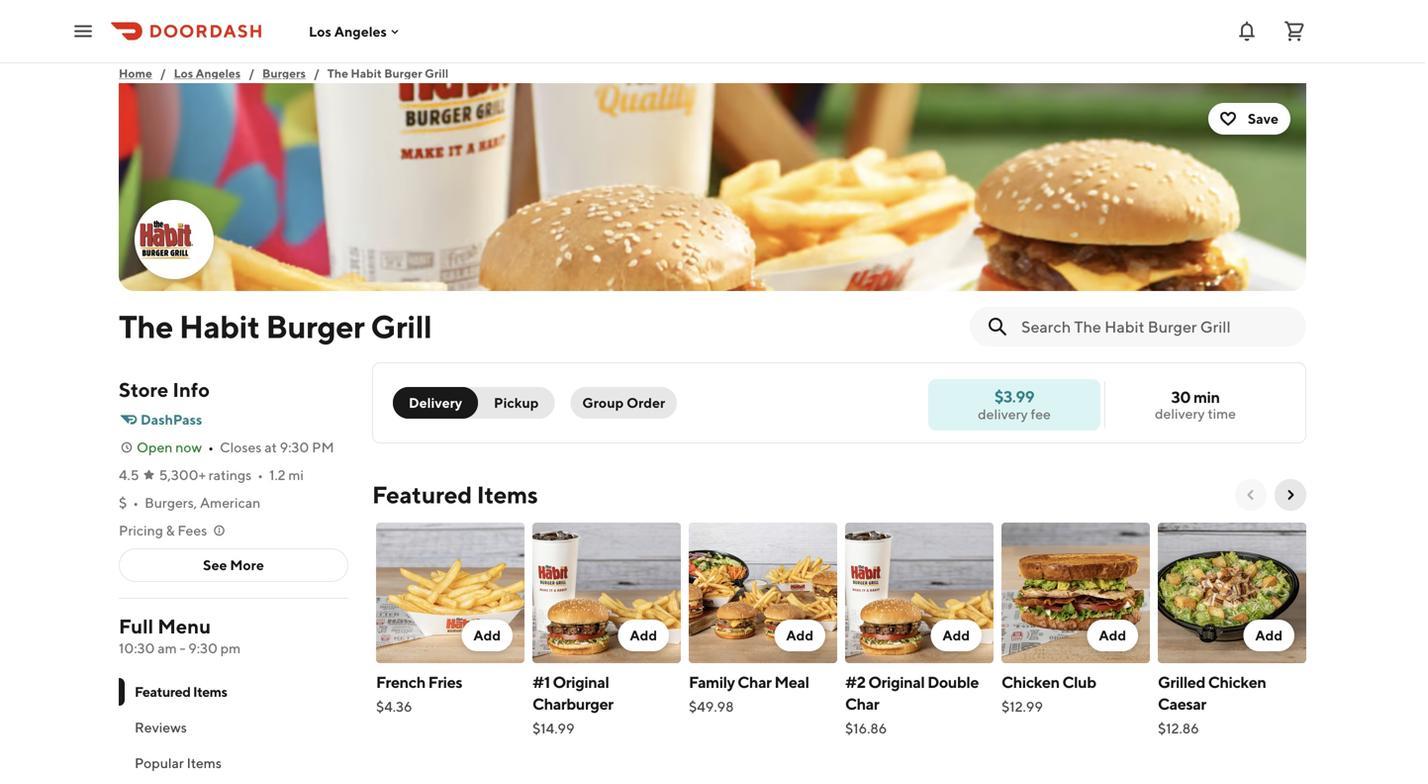 Task type: locate. For each thing, give the bounding box(es) containing it.
habit up info
[[179, 308, 260, 345]]

the down los angeles
[[328, 66, 348, 80]]

char
[[738, 673, 772, 692], [846, 695, 880, 713]]

5 add from the left
[[1100, 627, 1127, 644]]

now
[[175, 439, 202, 456]]

menu
[[158, 615, 211, 638]]

2 add from the left
[[630, 627, 658, 644]]

0 horizontal spatial habit
[[179, 308, 260, 345]]

0 horizontal spatial char
[[738, 673, 772, 692]]

items
[[477, 481, 538, 509], [193, 684, 227, 700], [187, 755, 222, 771]]

the up the store at left
[[119, 308, 173, 345]]

1 chicken from the left
[[1002, 673, 1060, 692]]

0 horizontal spatial original
[[553, 673, 609, 692]]

1 vertical spatial •
[[258, 467, 263, 483]]

the
[[328, 66, 348, 80], [119, 308, 173, 345]]

delivery
[[409, 395, 462, 411]]

family
[[689, 673, 735, 692]]

0 vertical spatial habit
[[351, 66, 382, 80]]

1 vertical spatial char
[[846, 695, 880, 713]]

/ left burgers link
[[249, 66, 255, 80]]

add
[[474, 627, 501, 644], [630, 627, 658, 644], [787, 627, 814, 644], [943, 627, 970, 644], [1100, 627, 1127, 644], [1256, 627, 1283, 644]]

min
[[1194, 388, 1220, 406]]

1 original from the left
[[553, 673, 609, 692]]

burger
[[384, 66, 423, 80], [266, 308, 365, 345]]

1 horizontal spatial habit
[[351, 66, 382, 80]]

0 horizontal spatial chicken
[[1002, 673, 1060, 692]]

1 add button from the left
[[462, 620, 513, 652]]

delivery left fee at the right bottom
[[978, 406, 1029, 422]]

4 add from the left
[[943, 627, 970, 644]]

0 horizontal spatial 9:30
[[188, 640, 218, 657]]

0 horizontal spatial angeles
[[196, 66, 241, 80]]

featured inside 'heading'
[[372, 481, 472, 509]]

featured down delivery radio
[[372, 481, 472, 509]]

save
[[1249, 110, 1279, 127]]

6 add button from the left
[[1244, 620, 1295, 652]]

los
[[309, 23, 332, 39], [174, 66, 193, 80]]

angeles
[[334, 23, 387, 39], [196, 66, 241, 80]]

family char meal image
[[689, 523, 838, 663]]

2 original from the left
[[869, 673, 925, 692]]

reviews button
[[119, 710, 349, 746]]

angeles left burgers link
[[196, 66, 241, 80]]

2 horizontal spatial /
[[314, 66, 320, 80]]

original inside #2 original double char $16.86
[[869, 673, 925, 692]]

open menu image
[[71, 19, 95, 43]]

1 vertical spatial featured
[[135, 684, 191, 700]]

habit
[[351, 66, 382, 80], [179, 308, 260, 345]]

1 vertical spatial habit
[[179, 308, 260, 345]]

char left meal in the bottom of the page
[[738, 673, 772, 692]]

items inside button
[[187, 755, 222, 771]]

2 horizontal spatial •
[[258, 467, 263, 483]]

add for chicken club
[[1100, 627, 1127, 644]]

featured
[[372, 481, 472, 509], [135, 684, 191, 700]]

order
[[627, 395, 666, 411]]

3 add from the left
[[787, 627, 814, 644]]

los angeles link
[[174, 63, 241, 83]]

#2 original double char image
[[846, 523, 994, 663]]

9:30
[[280, 439, 309, 456], [188, 640, 218, 657]]

am
[[158, 640, 177, 657]]

0 vertical spatial the
[[328, 66, 348, 80]]

0 vertical spatial grill
[[425, 66, 449, 80]]

los right home link
[[174, 66, 193, 80]]

0 horizontal spatial burger
[[266, 308, 365, 345]]

caesar
[[1159, 695, 1207, 713]]

char down #2
[[846, 695, 880, 713]]

featured items up reviews
[[135, 684, 227, 700]]

4 add button from the left
[[931, 620, 982, 652]]

more
[[230, 557, 264, 573]]

/ right home
[[160, 66, 166, 80]]

0 vertical spatial 9:30
[[280, 439, 309, 456]]

1 vertical spatial los
[[174, 66, 193, 80]]

time
[[1208, 405, 1237, 422]]

0 horizontal spatial /
[[160, 66, 166, 80]]

3 add button from the left
[[775, 620, 826, 652]]

0 vertical spatial char
[[738, 673, 772, 692]]

store info
[[119, 378, 210, 402]]

1 horizontal spatial •
[[208, 439, 214, 456]]

1 horizontal spatial chicken
[[1209, 673, 1267, 692]]

1 horizontal spatial los
[[309, 23, 332, 39]]

0 vertical spatial items
[[477, 481, 538, 509]]

0 vertical spatial featured
[[372, 481, 472, 509]]

french fries $4.36
[[376, 673, 463, 715]]

$ • burgers, american
[[119, 495, 261, 511]]

1 horizontal spatial char
[[846, 695, 880, 713]]

1 add from the left
[[474, 627, 501, 644]]

featured up reviews
[[135, 684, 191, 700]]

0 vertical spatial featured items
[[372, 481, 538, 509]]

burgers
[[262, 66, 306, 80]]

the habit burger grill image
[[119, 83, 1307, 291], [137, 202, 196, 277]]

1 horizontal spatial original
[[869, 673, 925, 692]]

items down pickup radio
[[477, 481, 538, 509]]

1 horizontal spatial featured
[[372, 481, 472, 509]]

add button
[[462, 620, 513, 652], [618, 620, 669, 652], [775, 620, 826, 652], [931, 620, 982, 652], [1088, 620, 1139, 652], [1244, 620, 1295, 652]]

fees
[[178, 522, 207, 539]]

• right now
[[208, 439, 214, 456]]

chicken right grilled
[[1209, 673, 1267, 692]]

2 vertical spatial items
[[187, 755, 222, 771]]

meal
[[775, 673, 810, 692]]

5 add button from the left
[[1088, 620, 1139, 652]]

1 horizontal spatial /
[[249, 66, 255, 80]]

Pickup radio
[[466, 387, 555, 419]]

0 vertical spatial •
[[208, 439, 214, 456]]

delivery left time
[[1156, 405, 1206, 422]]

1 vertical spatial items
[[193, 684, 227, 700]]

angeles up home / los angeles / burgers / the habit burger grill
[[334, 23, 387, 39]]

0 items, open order cart image
[[1283, 19, 1307, 43]]

family char meal $49.98
[[689, 673, 810, 715]]

2 chicken from the left
[[1209, 673, 1267, 692]]

chicken up '$12.99'
[[1002, 673, 1060, 692]]

grill
[[425, 66, 449, 80], [371, 308, 432, 345]]

dashpass
[[141, 411, 202, 428]]

see
[[203, 557, 227, 573]]

ratings
[[209, 467, 252, 483]]

1 vertical spatial grill
[[371, 308, 432, 345]]

• left 1.2
[[258, 467, 263, 483]]

habit down los angeles popup button
[[351, 66, 382, 80]]

reviews
[[135, 719, 187, 736]]

burgers,
[[145, 495, 197, 511]]

1 horizontal spatial angeles
[[334, 23, 387, 39]]

full menu 10:30 am - 9:30 pm
[[119, 615, 241, 657]]

0 horizontal spatial the
[[119, 308, 173, 345]]

30
[[1172, 388, 1191, 406]]

original
[[553, 673, 609, 692], [869, 673, 925, 692]]

0 horizontal spatial delivery
[[978, 406, 1029, 422]]

original for char
[[869, 673, 925, 692]]

2 add button from the left
[[618, 620, 669, 652]]

/
[[160, 66, 166, 80], [249, 66, 255, 80], [314, 66, 320, 80]]

$49.98
[[689, 699, 734, 715]]

original right #2
[[869, 673, 925, 692]]

&
[[166, 522, 175, 539]]

chicken
[[1002, 673, 1060, 692], [1209, 673, 1267, 692]]

1 vertical spatial the
[[119, 308, 173, 345]]

1 horizontal spatial delivery
[[1156, 405, 1206, 422]]

items up reviews button
[[193, 684, 227, 700]]

see more button
[[120, 550, 348, 581]]

pickup
[[494, 395, 539, 411]]

0 horizontal spatial featured items
[[135, 684, 227, 700]]

2 vertical spatial •
[[133, 495, 139, 511]]

9:30 right at
[[280, 439, 309, 456]]

1 horizontal spatial the
[[328, 66, 348, 80]]

items right the popular
[[187, 755, 222, 771]]

store
[[119, 378, 169, 402]]

0 horizontal spatial •
[[133, 495, 139, 511]]

open now
[[137, 439, 202, 456]]

add button for chicken club
[[1088, 620, 1139, 652]]

featured items down 'order methods' option group
[[372, 481, 538, 509]]

0 vertical spatial los
[[309, 23, 332, 39]]

pm
[[312, 439, 334, 456]]

featured items heading
[[372, 479, 538, 511]]

los up home / los angeles / burgers / the habit burger grill
[[309, 23, 332, 39]]

add button for family char meal
[[775, 620, 826, 652]]

1 vertical spatial featured items
[[135, 684, 227, 700]]

0 horizontal spatial los
[[174, 66, 193, 80]]

6 add from the left
[[1256, 627, 1283, 644]]

2 / from the left
[[249, 66, 255, 80]]

previous button of carousel image
[[1244, 487, 1260, 503]]

$3.99 delivery fee
[[978, 387, 1052, 422]]

1 horizontal spatial burger
[[384, 66, 423, 80]]

pricing & fees
[[119, 522, 207, 539]]

featured items
[[372, 481, 538, 509], [135, 684, 227, 700]]

9:30 right -
[[188, 640, 218, 657]]

• right $
[[133, 495, 139, 511]]

original inside #1 original charburger $14.99
[[553, 673, 609, 692]]

1.2
[[269, 467, 286, 483]]

1 vertical spatial 9:30
[[188, 640, 218, 657]]

pm
[[221, 640, 241, 657]]

save button
[[1209, 103, 1291, 135]]

/ right burgers link
[[314, 66, 320, 80]]

chicken inside grilled chicken caesar $12.86
[[1209, 673, 1267, 692]]

group
[[583, 395, 624, 411]]

original up charburger
[[553, 673, 609, 692]]



Task type: describe. For each thing, give the bounding box(es) containing it.
chicken club $12.99
[[1002, 673, 1097, 715]]

add button for grilled chicken caesar
[[1244, 620, 1295, 652]]

0 vertical spatial angeles
[[334, 23, 387, 39]]

grilled chicken caesar image
[[1159, 523, 1307, 663]]

1 horizontal spatial 9:30
[[280, 439, 309, 456]]

french
[[376, 673, 426, 692]]

group order
[[583, 395, 666, 411]]

club
[[1063, 673, 1097, 692]]

char inside family char meal $49.98
[[738, 673, 772, 692]]

home
[[119, 66, 152, 80]]

american
[[200, 495, 261, 511]]

add for grilled chicken caesar
[[1256, 627, 1283, 644]]

delivery inside '$3.99 delivery fee'
[[978, 406, 1029, 422]]

mi
[[289, 467, 304, 483]]

grilled chicken caesar $12.86
[[1159, 673, 1267, 737]]

$12.86
[[1159, 720, 1200, 737]]

5,300+
[[159, 467, 206, 483]]

popular items
[[135, 755, 222, 771]]

Item Search search field
[[1022, 316, 1291, 338]]

add for #1 original charburger
[[630, 627, 658, 644]]

#1
[[533, 673, 550, 692]]

next button of carousel image
[[1283, 487, 1299, 503]]

add for #2 original double char
[[943, 627, 970, 644]]

$3.99
[[995, 387, 1035, 406]]

0 vertical spatial burger
[[384, 66, 423, 80]]

#1 original charburger $14.99
[[533, 673, 614, 737]]

delivery inside 30 min delivery time
[[1156, 405, 1206, 422]]

full
[[119, 615, 154, 638]]

open
[[137, 439, 173, 456]]

0 horizontal spatial featured
[[135, 684, 191, 700]]

los angeles button
[[309, 23, 403, 39]]

$
[[119, 495, 127, 511]]

at
[[265, 439, 277, 456]]

1 vertical spatial angeles
[[196, 66, 241, 80]]

grilled
[[1159, 673, 1206, 692]]

french fries image
[[376, 523, 525, 663]]

1 / from the left
[[160, 66, 166, 80]]

Delivery radio
[[393, 387, 478, 419]]

add button for french fries
[[462, 620, 513, 652]]

popular items button
[[119, 746, 349, 775]]

burgers link
[[262, 63, 306, 83]]

3 / from the left
[[314, 66, 320, 80]]

$4.36
[[376, 699, 412, 715]]

original for $14.99
[[553, 673, 609, 692]]

#1 original charburger image
[[533, 523, 681, 663]]

add for family char meal
[[787, 627, 814, 644]]

4.5
[[119, 467, 139, 483]]

order methods option group
[[393, 387, 555, 419]]

9:30 inside full menu 10:30 am - 9:30 pm
[[188, 640, 218, 657]]

fries
[[428, 673, 463, 692]]

pricing & fees button
[[119, 521, 227, 541]]

$14.99
[[533, 720, 575, 737]]

add button for #1 original charburger
[[618, 620, 669, 652]]

closes
[[220, 439, 262, 456]]

add button for #2 original double char
[[931, 620, 982, 652]]

info
[[173, 378, 210, 402]]

the habit burger grill
[[119, 308, 432, 345]]

home / los angeles / burgers / the habit burger grill
[[119, 66, 449, 80]]

los angeles
[[309, 23, 387, 39]]

items inside 'heading'
[[477, 481, 538, 509]]

home link
[[119, 63, 152, 83]]

• closes at 9:30 pm
[[208, 439, 334, 456]]

-
[[180, 640, 186, 657]]

popular
[[135, 755, 184, 771]]

30 min delivery time
[[1156, 388, 1237, 422]]

5,300+ ratings •
[[159, 467, 263, 483]]

chicken inside chicken club $12.99
[[1002, 673, 1060, 692]]

add for french fries
[[474, 627, 501, 644]]

1.2 mi
[[269, 467, 304, 483]]

char inside #2 original double char $16.86
[[846, 695, 880, 713]]

double
[[928, 673, 979, 692]]

pricing
[[119, 522, 163, 539]]

$16.86
[[846, 720, 888, 737]]

10:30
[[119, 640, 155, 657]]

fee
[[1031, 406, 1052, 422]]

1 horizontal spatial featured items
[[372, 481, 538, 509]]

see more
[[203, 557, 264, 573]]

#2 original double char $16.86
[[846, 673, 979, 737]]

notification bell image
[[1236, 19, 1260, 43]]

#2
[[846, 673, 866, 692]]

1 vertical spatial burger
[[266, 308, 365, 345]]

$12.99
[[1002, 699, 1044, 715]]

group order button
[[571, 387, 677, 419]]

chicken club image
[[1002, 523, 1151, 663]]

charburger
[[533, 695, 614, 713]]



Task type: vqa. For each thing, say whether or not it's contained in the screenshot.
Notification Bell icon
yes



